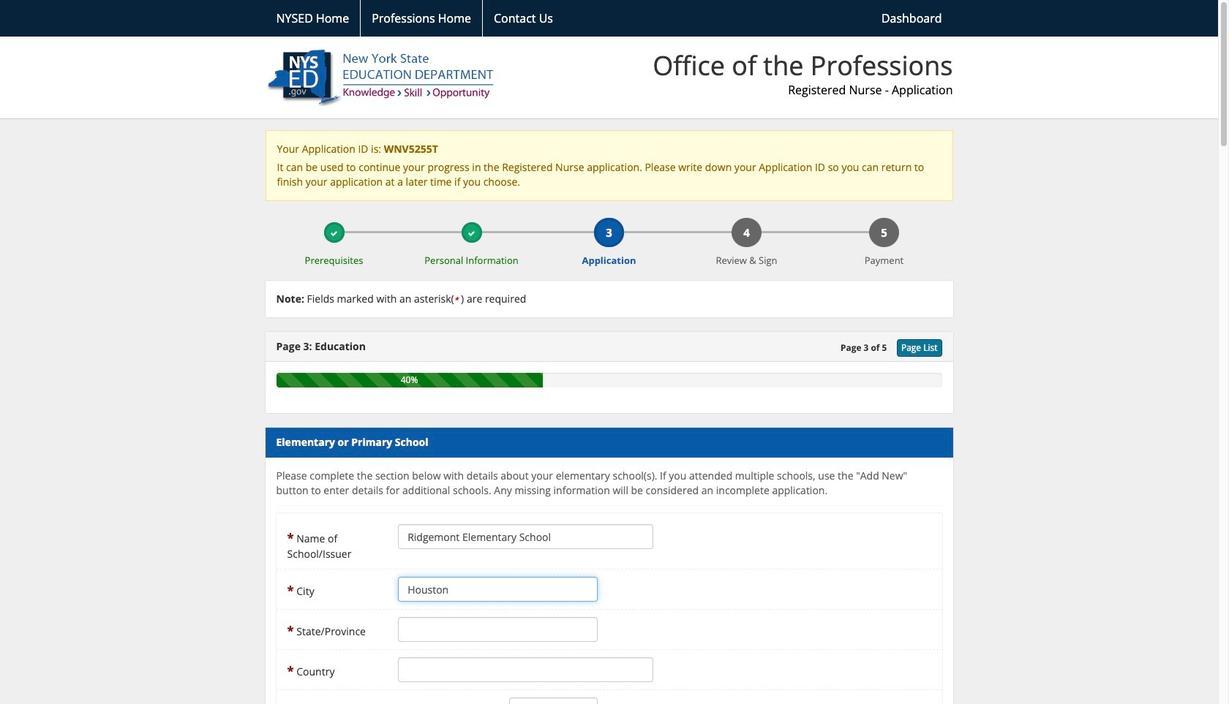 Task type: vqa. For each thing, say whether or not it's contained in the screenshot.
option
no



Task type: describe. For each thing, give the bounding box(es) containing it.
check image
[[330, 230, 338, 237]]



Task type: locate. For each thing, give the bounding box(es) containing it.
progress bar
[[276, 373, 543, 388]]

None text field
[[398, 525, 654, 550], [509, 698, 598, 705], [398, 525, 654, 550], [509, 698, 598, 705]]

check image
[[468, 230, 475, 237]]

alert
[[265, 130, 953, 201]]

None text field
[[398, 578, 598, 602], [398, 618, 598, 643], [398, 658, 654, 683], [398, 578, 598, 602], [398, 618, 598, 643], [398, 658, 654, 683]]



